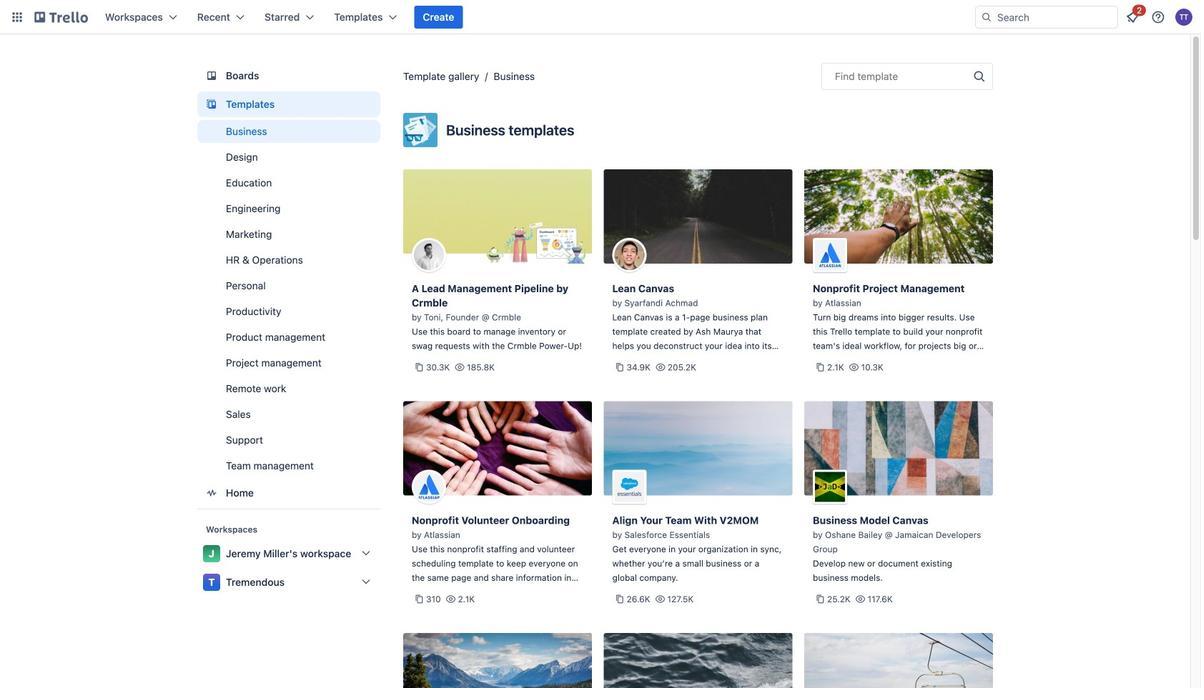 Task type: locate. For each thing, give the bounding box(es) containing it.
syarfandi achmad image
[[612, 238, 647, 272]]

board image
[[203, 67, 220, 84]]

atlassian image
[[813, 238, 847, 272], [412, 470, 446, 504]]

business icon image
[[403, 113, 438, 147]]

1 vertical spatial atlassian image
[[412, 470, 446, 504]]

0 vertical spatial atlassian image
[[813, 238, 847, 272]]

open information menu image
[[1151, 10, 1165, 24]]

search image
[[981, 11, 992, 23]]

0 horizontal spatial atlassian image
[[412, 470, 446, 504]]

2 notifications image
[[1124, 9, 1141, 26]]

oshane bailey @ jamaican developers group image
[[813, 470, 847, 504]]

None field
[[821, 63, 993, 90]]

home image
[[203, 485, 220, 502]]



Task type: describe. For each thing, give the bounding box(es) containing it.
back to home image
[[34, 6, 88, 29]]

1 horizontal spatial atlassian image
[[813, 238, 847, 272]]

salesforce essentials image
[[612, 470, 647, 504]]

Search field
[[992, 7, 1117, 27]]

toni, founder @ crmble image
[[412, 238, 446, 272]]

primary element
[[0, 0, 1201, 34]]

template board image
[[203, 96, 220, 113]]

terry turtle (terryturtle) image
[[1175, 9, 1192, 26]]



Task type: vqa. For each thing, say whether or not it's contained in the screenshot.
team
no



